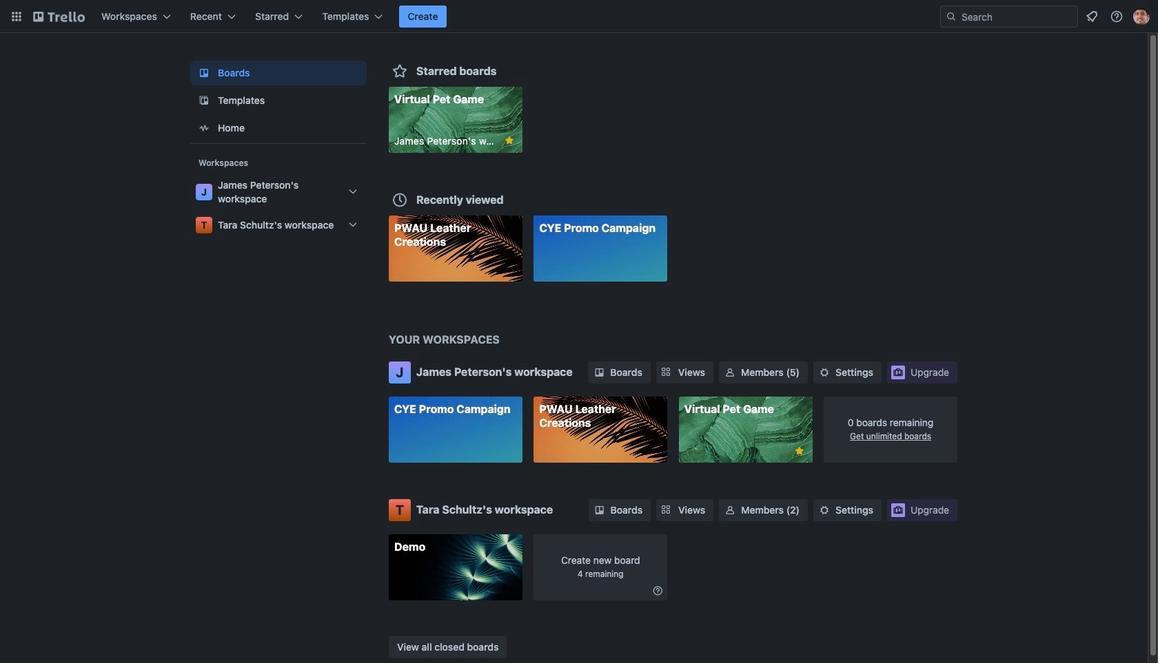 Task type: vqa. For each thing, say whether or not it's contained in the screenshot.
the search image
yes



Task type: describe. For each thing, give the bounding box(es) containing it.
click to unstar this board. it will be removed from your starred list. image
[[503, 134, 516, 147]]

0 notifications image
[[1084, 8, 1100, 25]]

james peterson (jamespeterson93) image
[[1133, 8, 1150, 25]]

primary element
[[0, 0, 1158, 33]]

1 vertical spatial sm image
[[818, 504, 831, 517]]

template board image
[[196, 92, 212, 109]]

open information menu image
[[1110, 10, 1124, 23]]

Search field
[[940, 6, 1078, 28]]

search image
[[946, 11, 957, 22]]

board image
[[196, 65, 212, 81]]



Task type: locate. For each thing, give the bounding box(es) containing it.
0 horizontal spatial sm image
[[723, 366, 737, 380]]

sm image
[[723, 366, 737, 380], [818, 504, 831, 517]]

sm image
[[592, 366, 606, 380], [818, 366, 831, 380], [593, 504, 606, 517], [723, 504, 737, 517], [651, 584, 665, 598]]

back to home image
[[33, 6, 85, 28]]

1 horizontal spatial sm image
[[818, 504, 831, 517]]

home image
[[196, 120, 212, 136]]

0 vertical spatial sm image
[[723, 366, 737, 380]]



